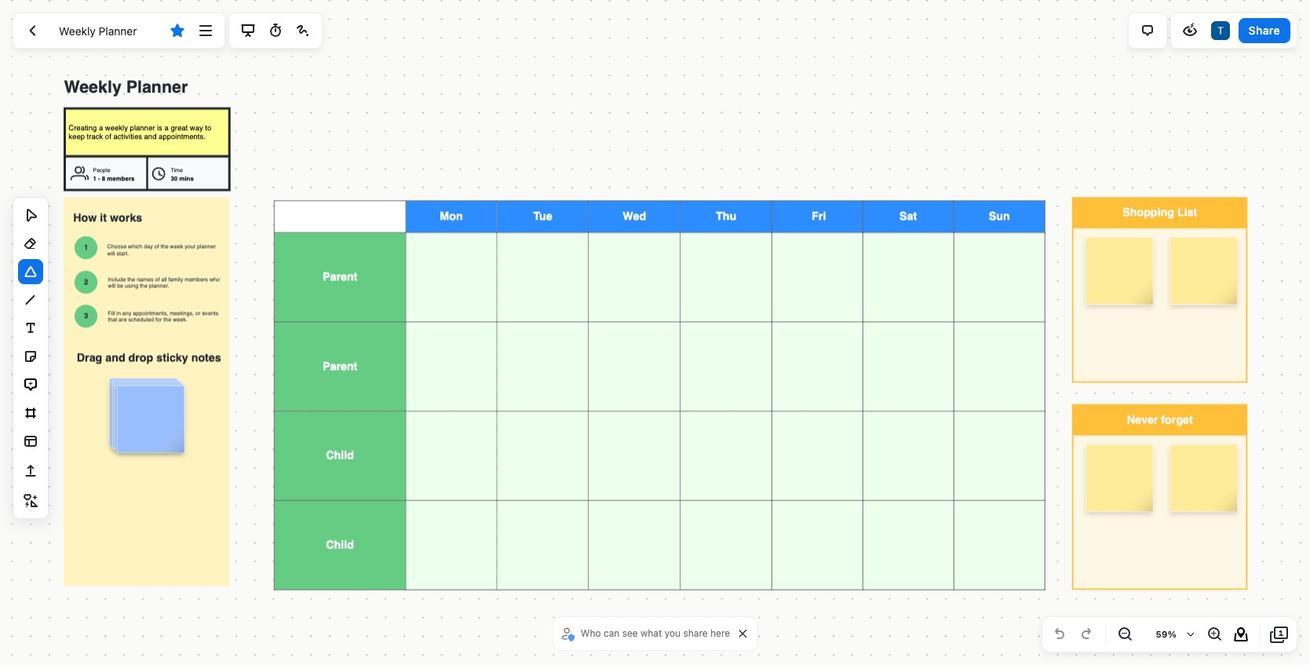 Task type: describe. For each thing, give the bounding box(es) containing it.
see
[[623, 628, 638, 639]]

here
[[711, 628, 731, 639]]

share
[[1249, 23, 1281, 37]]

pages image
[[1271, 625, 1290, 644]]

zoom out image
[[1116, 625, 1135, 644]]

unstar this whiteboard image
[[168, 21, 187, 40]]

who can see what you share here button
[[559, 622, 734, 646]]

more options image
[[196, 21, 215, 40]]

share
[[684, 628, 708, 639]]

upload image
[[21, 462, 40, 481]]

who
[[581, 628, 601, 639]]

templates image
[[21, 432, 40, 451]]

Document name text field
[[47, 18, 163, 43]]

what
[[641, 628, 662, 639]]

more tools image
[[21, 492, 40, 510]]

59 %
[[1156, 629, 1177, 639]]



Task type: vqa. For each thing, say whether or not it's contained in the screenshot.
Team
no



Task type: locate. For each thing, give the bounding box(es) containing it.
share button
[[1239, 18, 1291, 43]]

can
[[604, 628, 620, 639]]

zoom in image
[[1206, 625, 1224, 644]]

59
[[1156, 629, 1168, 639]]

who can see what you share here
[[581, 628, 731, 639]]

present image
[[238, 21, 257, 40]]

comment panel image
[[1139, 21, 1157, 40]]

mini map image
[[1232, 625, 1251, 644]]

all eyes on me image
[[1181, 21, 1200, 40]]

dashboard image
[[23, 21, 42, 40]]

laser image
[[294, 21, 313, 40]]

timer image
[[266, 21, 285, 40]]

%
[[1168, 629, 1177, 639]]

you
[[665, 628, 681, 639]]



